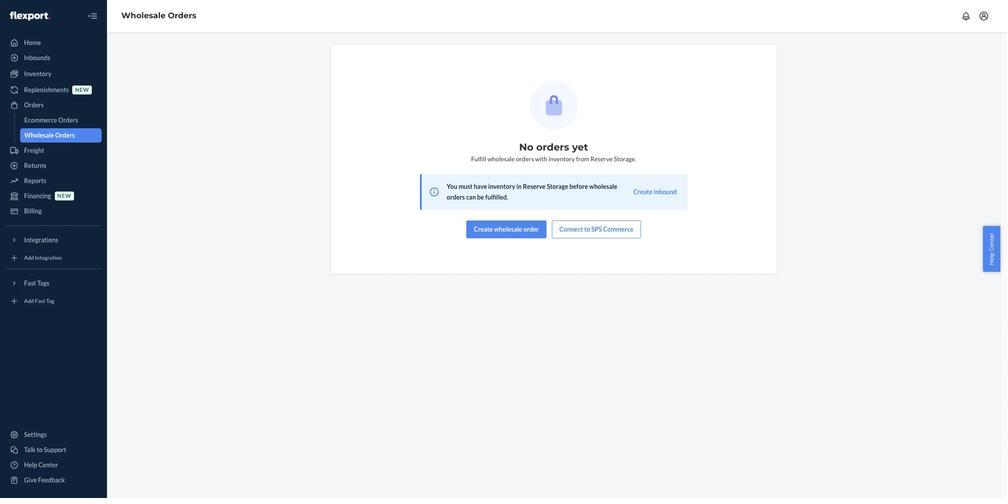 Task type: locate. For each thing, give the bounding box(es) containing it.
create
[[634, 188, 653, 196], [474, 226, 493, 233]]

reserve inside no orders yet fulfill wholesale orders with inventory from reserve storage.
[[591, 155, 613, 163]]

0 horizontal spatial wholesale orders link
[[20, 128, 102, 143]]

center inside "button"
[[988, 233, 996, 251]]

create down be
[[474, 226, 493, 233]]

0 vertical spatial wholesale
[[121, 11, 166, 21]]

wholesale right the fulfill
[[488, 155, 515, 163]]

0 horizontal spatial inventory
[[488, 183, 516, 190]]

0 vertical spatial fast
[[24, 280, 36, 287]]

0 vertical spatial help center
[[988, 233, 996, 266]]

2 vertical spatial orders
[[447, 194, 465, 201]]

1 vertical spatial add
[[24, 298, 34, 305]]

integrations button
[[5, 233, 102, 248]]

returns
[[24, 162, 46, 170]]

orders inside orders link
[[24, 101, 44, 109]]

0 horizontal spatial help center
[[24, 462, 58, 469]]

create left inbound
[[634, 188, 653, 196]]

0 vertical spatial reserve
[[591, 155, 613, 163]]

create wholesale order
[[474, 226, 539, 233]]

have
[[474, 183, 487, 190]]

0 horizontal spatial create
[[474, 226, 493, 233]]

billing link
[[5, 204, 102, 219]]

0 vertical spatial new
[[75, 87, 89, 93]]

1 vertical spatial help center
[[24, 462, 58, 469]]

0 vertical spatial wholesale
[[488, 155, 515, 163]]

to left sps
[[585, 226, 591, 233]]

settings
[[24, 431, 47, 439]]

wholesale
[[121, 11, 166, 21], [24, 132, 54, 139]]

1 horizontal spatial help center
[[988, 233, 996, 266]]

1 vertical spatial create
[[474, 226, 493, 233]]

orders inside ecommerce orders link
[[58, 116, 78, 124]]

0 vertical spatial orders
[[537, 141, 570, 153]]

wholesale orders
[[121, 11, 196, 21], [24, 132, 75, 139]]

wholesale inside button
[[494, 226, 522, 233]]

orders
[[168, 11, 196, 21], [24, 101, 44, 109], [58, 116, 78, 124], [55, 132, 75, 139]]

help center
[[988, 233, 996, 266], [24, 462, 58, 469]]

help center button
[[984, 226, 1001, 272]]

new down the reports link
[[57, 193, 71, 200]]

reserve right in
[[523, 183, 546, 190]]

1 vertical spatial inventory
[[488, 183, 516, 190]]

help inside "button"
[[988, 253, 996, 266]]

help
[[988, 253, 996, 266], [24, 462, 37, 469]]

2 horizontal spatial orders
[[537, 141, 570, 153]]

reserve right from
[[591, 155, 613, 163]]

0 vertical spatial to
[[585, 226, 591, 233]]

center
[[988, 233, 996, 251], [39, 462, 58, 469]]

fast tags button
[[5, 277, 102, 291]]

create wholesale order link
[[466, 221, 547, 239]]

reserve inside you must have inventory in reserve storage before wholesale orders can be fulfilled.
[[523, 183, 546, 190]]

add fast tag
[[24, 298, 54, 305]]

1 horizontal spatial to
[[585, 226, 591, 233]]

new
[[75, 87, 89, 93], [57, 193, 71, 200]]

1 vertical spatial reserve
[[523, 183, 546, 190]]

1 add from the top
[[24, 255, 34, 262]]

0 vertical spatial help
[[988, 253, 996, 266]]

1 vertical spatial wholesale orders link
[[20, 128, 102, 143]]

create for create inbound
[[634, 188, 653, 196]]

1 vertical spatial wholesale orders
[[24, 132, 75, 139]]

0 horizontal spatial wholesale orders
[[24, 132, 75, 139]]

0 vertical spatial wholesale orders
[[121, 11, 196, 21]]

1 horizontal spatial new
[[75, 87, 89, 93]]

wholesale orders link
[[121, 11, 196, 21], [20, 128, 102, 143]]

fast left tags
[[24, 280, 36, 287]]

must
[[459, 183, 473, 190]]

no
[[519, 141, 534, 153]]

0 horizontal spatial center
[[39, 462, 58, 469]]

0 horizontal spatial new
[[57, 193, 71, 200]]

connect
[[560, 226, 583, 233]]

orders
[[537, 141, 570, 153], [516, 155, 534, 163], [447, 194, 465, 201]]

1 vertical spatial new
[[57, 193, 71, 200]]

open account menu image
[[979, 11, 990, 21]]

wholesale right before
[[590, 183, 618, 190]]

add down fast tags
[[24, 298, 34, 305]]

1 vertical spatial to
[[37, 447, 43, 454]]

1 vertical spatial help
[[24, 462, 37, 469]]

0 horizontal spatial orders
[[447, 194, 465, 201]]

fast left tag
[[35, 298, 45, 305]]

connect to sps commerce
[[560, 226, 634, 233]]

storage.
[[614, 155, 637, 163]]

inbound
[[654, 188, 677, 196]]

talk to support button
[[5, 443, 102, 458]]

1 horizontal spatial wholesale orders link
[[121, 11, 196, 21]]

inbounds link
[[5, 51, 102, 65]]

1 horizontal spatial center
[[988, 233, 996, 251]]

reserve
[[591, 155, 613, 163], [523, 183, 546, 190]]

wholesale inside no orders yet fulfill wholesale orders with inventory from reserve storage.
[[488, 155, 515, 163]]

add integration link
[[5, 251, 102, 265]]

fast inside add fast tag link
[[35, 298, 45, 305]]

0 vertical spatial add
[[24, 255, 34, 262]]

fulfill
[[471, 155, 487, 163]]

1 vertical spatial wholesale
[[24, 132, 54, 139]]

orders down you
[[447, 194, 465, 201]]

wholesale
[[488, 155, 515, 163], [590, 183, 618, 190], [494, 226, 522, 233]]

be
[[477, 194, 484, 201]]

0 vertical spatial create
[[634, 188, 653, 196]]

create inbound
[[634, 188, 677, 196]]

0 horizontal spatial reserve
[[523, 183, 546, 190]]

settings link
[[5, 428, 102, 443]]

1 horizontal spatial inventory
[[549, 155, 575, 163]]

0 vertical spatial inventory
[[549, 155, 575, 163]]

fulfilled.
[[486, 194, 508, 201]]

inventory
[[24, 70, 51, 78]]

orders inside wholesale orders link
[[55, 132, 75, 139]]

orders down no
[[516, 155, 534, 163]]

orders link
[[5, 98, 102, 112]]

talk
[[24, 447, 35, 454]]

0 vertical spatial wholesale orders link
[[121, 11, 196, 21]]

inventory inside no orders yet fulfill wholesale orders with inventory from reserve storage.
[[549, 155, 575, 163]]

give feedback
[[24, 477, 65, 484]]

talk to support
[[24, 447, 66, 454]]

create wholesale order button
[[466, 221, 547, 239]]

add left integration on the bottom of the page
[[24, 255, 34, 262]]

to right talk
[[37, 447, 43, 454]]

home
[[24, 39, 41, 46]]

1 vertical spatial orders
[[516, 155, 534, 163]]

inventory right with
[[549, 155, 575, 163]]

inventory
[[549, 155, 575, 163], [488, 183, 516, 190]]

0 horizontal spatial to
[[37, 447, 43, 454]]

1 vertical spatial fast
[[35, 298, 45, 305]]

new up orders link
[[75, 87, 89, 93]]

fast
[[24, 280, 36, 287], [35, 298, 45, 305]]

2 add from the top
[[24, 298, 34, 305]]

1 horizontal spatial create
[[634, 188, 653, 196]]

wholesale left order
[[494, 226, 522, 233]]

to for sps
[[585, 226, 591, 233]]

inventory up fulfilled.
[[488, 183, 516, 190]]

1 horizontal spatial help
[[988, 253, 996, 266]]

inventory link
[[5, 67, 102, 81]]

give feedback button
[[5, 474, 102, 488]]

1 vertical spatial wholesale
[[590, 183, 618, 190]]

1 horizontal spatial reserve
[[591, 155, 613, 163]]

0 vertical spatial center
[[988, 233, 996, 251]]

home link
[[5, 36, 102, 50]]

to
[[585, 226, 591, 233], [37, 447, 43, 454]]

with
[[535, 155, 548, 163]]

give
[[24, 477, 37, 484]]

1 horizontal spatial wholesale orders
[[121, 11, 196, 21]]

help center inside help center "button"
[[988, 233, 996, 266]]

orders up with
[[537, 141, 570, 153]]

create inbound button
[[634, 188, 677, 197]]

2 vertical spatial wholesale
[[494, 226, 522, 233]]

add
[[24, 255, 34, 262], [24, 298, 34, 305]]



Task type: vqa. For each thing, say whether or not it's contained in the screenshot.
the middle square image
no



Task type: describe. For each thing, give the bounding box(es) containing it.
fast tags
[[24, 280, 49, 287]]

add integration
[[24, 255, 62, 262]]

you
[[447, 183, 458, 190]]

to for support
[[37, 447, 43, 454]]

new for financing
[[57, 193, 71, 200]]

tag
[[46, 298, 54, 305]]

yet
[[572, 141, 589, 153]]

add fast tag link
[[5, 294, 102, 309]]

tags
[[37, 280, 49, 287]]

1 horizontal spatial wholesale
[[121, 11, 166, 21]]

sps
[[592, 226, 602, 233]]

ecommerce orders link
[[20, 113, 102, 128]]

from
[[576, 155, 590, 163]]

feedback
[[38, 477, 65, 484]]

orders inside you must have inventory in reserve storage before wholesale orders can be fulfilled.
[[447, 194, 465, 201]]

reports
[[24, 177, 46, 185]]

integrations
[[24, 236, 58, 244]]

freight
[[24, 147, 44, 154]]

open notifications image
[[961, 11, 972, 21]]

returns link
[[5, 159, 102, 173]]

new for replenishments
[[75, 87, 89, 93]]

flexport logo image
[[10, 11, 50, 20]]

you must have inventory in reserve storage before wholesale orders can be fulfilled.
[[447, 183, 618, 201]]

financing
[[24, 192, 51, 200]]

add for add fast tag
[[24, 298, 34, 305]]

before
[[570, 183, 588, 190]]

storage
[[547, 183, 569, 190]]

close navigation image
[[87, 11, 98, 21]]

order
[[524, 226, 539, 233]]

reports link
[[5, 174, 102, 188]]

connect to sps commerce link
[[552, 221, 642, 239]]

in
[[517, 183, 522, 190]]

1 horizontal spatial orders
[[516, 155, 534, 163]]

fast inside fast tags dropdown button
[[24, 280, 36, 287]]

1 vertical spatial center
[[39, 462, 58, 469]]

support
[[44, 447, 66, 454]]

can
[[466, 194, 476, 201]]

0 horizontal spatial wholesale
[[24, 132, 54, 139]]

add for add integration
[[24, 255, 34, 262]]

integration
[[35, 255, 62, 262]]

0 horizontal spatial help
[[24, 462, 37, 469]]

create for create wholesale order
[[474, 226, 493, 233]]

inventory inside you must have inventory in reserve storage before wholesale orders can be fulfilled.
[[488, 183, 516, 190]]

help center inside help center link
[[24, 462, 58, 469]]

empty list image
[[530, 81, 578, 130]]

help center link
[[5, 459, 102, 473]]

ecommerce
[[24, 116, 57, 124]]

freight link
[[5, 144, 102, 158]]

replenishments
[[24, 86, 69, 94]]

wholesale orders inside wholesale orders link
[[24, 132, 75, 139]]

commerce
[[604, 226, 634, 233]]

billing
[[24, 207, 42, 215]]

no orders yet fulfill wholesale orders with inventory from reserve storage.
[[471, 141, 637, 163]]

ecommerce orders
[[24, 116, 78, 124]]

connect to sps commerce button
[[552, 221, 642, 239]]

wholesale inside you must have inventory in reserve storage before wholesale orders can be fulfilled.
[[590, 183, 618, 190]]

inbounds
[[24, 54, 50, 62]]



